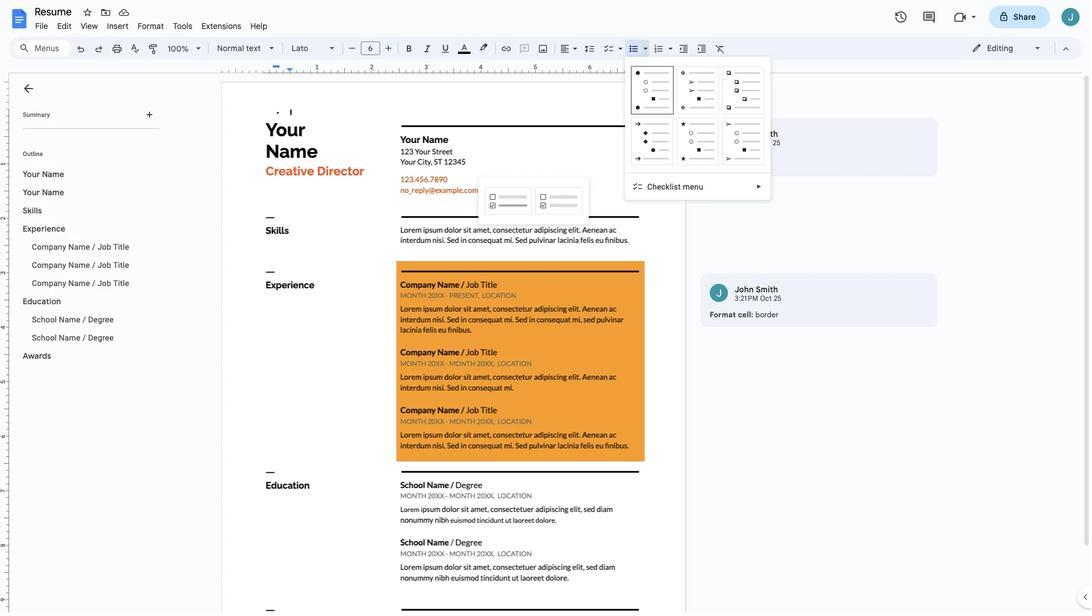 Task type: describe. For each thing, give the bounding box(es) containing it.
test
[[713, 156, 727, 166]]

education
[[23, 297, 61, 307]]

john smith 3:11 pm oct 25
[[735, 129, 781, 148]]

normal text
[[217, 43, 261, 53]]

john smith image for john smith 3:21 pm oct 25
[[710, 284, 728, 302]]

2 your from the top
[[23, 188, 40, 198]]

extensions menu item
[[197, 19, 246, 33]]

Zoom text field
[[165, 41, 192, 57]]

2 job from the top
[[98, 261, 111, 270]]

line & paragraph spacing image
[[584, 40, 597, 56]]

help menu item
[[246, 19, 272, 33]]

menu
[[683, 182, 704, 192]]

view menu item
[[76, 19, 103, 33]]

file
[[35, 21, 48, 31]]

format for format cell: border
[[710, 310, 736, 319]]

text color image
[[458, 40, 471, 54]]

tools menu item
[[169, 19, 197, 33]]

25 for john smith 3:21 pm oct 25
[[774, 295, 782, 303]]

1 company from the top
[[32, 242, 66, 252]]

1 your from the top
[[23, 169, 40, 179]]

1 job from the top
[[98, 242, 111, 252]]

3 company from the top
[[32, 279, 66, 288]]

tools
[[173, 21, 192, 31]]

experience
[[23, 224, 65, 234]]

1 degree from the top
[[88, 315, 114, 325]]

skills
[[23, 206, 42, 216]]

right margin image
[[642, 64, 686, 73]]

1 school name / degree from the top
[[32, 315, 114, 325]]

outline
[[23, 150, 43, 157]]

oct for john smith 3:21 pm oct 25
[[760, 295, 772, 303]]

c
[[648, 182, 653, 192]]

1 school from the top
[[32, 315, 57, 325]]

normal
[[217, 43, 244, 53]]

format cell: border
[[710, 310, 779, 319]]

row 2. column 1. arrow, diamond, bullet element
[[632, 118, 674, 165]]

styles list. normal text selected. option
[[217, 40, 263, 56]]

Zoom field
[[163, 40, 206, 58]]

list containing john smith
[[701, 118, 938, 327]]

3 job from the top
[[98, 279, 111, 288]]

summary heading
[[23, 110, 50, 119]]

row 1. column 3. checkbox element
[[723, 67, 765, 114]]

Rename text field
[[31, 5, 78, 18]]

2 school name / degree from the top
[[32, 333, 114, 343]]

john smith 3:21 pm oct 25
[[735, 285, 782, 303]]

3 company name / job title from the top
[[32, 279, 129, 288]]

3:11 pm
[[735, 139, 758, 148]]

1 company name / job title from the top
[[32, 242, 129, 252]]

Font size text field
[[362, 41, 380, 55]]

2 company from the top
[[32, 261, 66, 270]]

row 2. column 3. 3d arrow, hollow, square element
[[723, 118, 765, 165]]

edit
[[57, 21, 72, 31]]

document outline element
[[9, 73, 164, 614]]

share
[[1014, 12, 1036, 22]]

Star checkbox
[[80, 5, 96, 20]]

file menu item
[[31, 19, 53, 33]]

c h ecklist menu
[[648, 182, 704, 192]]

text
[[246, 43, 261, 53]]

share button
[[989, 6, 1051, 28]]



Task type: locate. For each thing, give the bounding box(es) containing it.
25 inside john smith 3:21 pm oct 25
[[774, 295, 782, 303]]

your name up skills
[[23, 188, 64, 198]]

mode and view toolbar
[[964, 37, 1076, 60]]

editing button
[[964, 40, 1050, 57]]

oct right 3:11 pm at top right
[[759, 139, 771, 148]]

1 vertical spatial oct
[[760, 295, 772, 303]]

0 vertical spatial your name
[[23, 169, 64, 179]]

0 vertical spatial company name / job title
[[32, 242, 129, 252]]

format inside menu item
[[138, 21, 164, 31]]

format for format
[[138, 21, 164, 31]]

1 vertical spatial format
[[710, 310, 736, 319]]

oct inside john smith 3:21 pm oct 25
[[760, 295, 772, 303]]

3:21 pm
[[735, 295, 759, 303]]

2 school from the top
[[32, 333, 57, 343]]

insert image image
[[537, 40, 550, 56]]

1 your name from the top
[[23, 169, 64, 179]]

1 vertical spatial your
[[23, 188, 40, 198]]

format inside list
[[710, 310, 736, 319]]

0 vertical spatial john smith image
[[710, 128, 728, 147]]

2 vertical spatial company
[[32, 279, 66, 288]]

highlight color image
[[478, 40, 490, 54]]

insert
[[107, 21, 129, 31]]

1 vertical spatial job
[[98, 261, 111, 270]]

25
[[773, 139, 781, 148], [774, 295, 782, 303]]

awards
[[23, 351, 51, 361]]

0 vertical spatial format
[[138, 21, 164, 31]]

format left cell:
[[710, 310, 736, 319]]

2 vertical spatial company name / job title
[[32, 279, 129, 288]]

your up skills
[[23, 188, 40, 198]]

format left tools
[[138, 21, 164, 31]]

john up format cell: border
[[735, 285, 754, 295]]

john inside john smith 3:11 pm oct 25
[[735, 129, 754, 139]]

1 vertical spatial john
[[735, 285, 754, 295]]

outline heading
[[9, 150, 164, 165]]

format
[[138, 21, 164, 31], [710, 310, 736, 319]]

left margin image
[[222, 64, 266, 73]]

2 john from the top
[[735, 285, 754, 295]]

1 vertical spatial degree
[[88, 333, 114, 343]]

oct inside john smith 3:11 pm oct 25
[[759, 139, 771, 148]]

school up awards
[[32, 333, 57, 343]]

1 vertical spatial school name / degree
[[32, 333, 114, 343]]

title
[[113, 242, 129, 252], [113, 261, 129, 270], [113, 279, 129, 288]]

checklist menu image
[[616, 41, 623, 45]]

0 horizontal spatial format
[[138, 21, 164, 31]]

0 vertical spatial 25
[[773, 139, 781, 148]]

smith inside john smith 3:21 pm oct 25
[[756, 285, 778, 295]]

h
[[653, 182, 657, 192]]

cell:
[[738, 310, 754, 319]]

smith for john smith 3:21 pm oct 25
[[756, 285, 778, 295]]

edit menu item
[[53, 19, 76, 33]]

john for john smith 3:21 pm oct 25
[[735, 285, 754, 295]]

your name down the 'outline'
[[23, 169, 64, 179]]

your
[[23, 169, 40, 179], [23, 188, 40, 198]]

checklist menu h element
[[648, 182, 707, 192]]

1 title from the top
[[113, 242, 129, 252]]

john smith image
[[710, 128, 728, 147], [710, 284, 728, 302]]

format menu item
[[133, 19, 169, 33]]

john down row 1. column 3. checkbox 'element'
[[735, 129, 754, 139]]

0 vertical spatial job
[[98, 242, 111, 252]]

0 vertical spatial smith
[[756, 129, 778, 139]]

name
[[42, 169, 64, 179], [42, 188, 64, 198], [68, 242, 90, 252], [68, 261, 90, 270], [68, 279, 90, 288], [59, 315, 81, 325], [59, 333, 81, 343]]

job
[[98, 242, 111, 252], [98, 261, 111, 270], [98, 279, 111, 288]]

your name
[[23, 169, 64, 179], [23, 188, 64, 198]]

1 vertical spatial title
[[113, 261, 129, 270]]

1 vertical spatial 25
[[774, 295, 782, 303]]

application containing share
[[0, 0, 1091, 614]]

help
[[251, 21, 268, 31]]

oct for john smith 3:11 pm oct 25
[[759, 139, 771, 148]]

menu bar
[[31, 15, 272, 34]]

1 john smith image from the top
[[710, 128, 728, 147]]

john inside john smith 3:21 pm oct 25
[[735, 285, 754, 295]]

top margin image
[[0, 82, 9, 113]]

view
[[81, 21, 98, 31]]

0 vertical spatial school name / degree
[[32, 315, 114, 325]]

school name / degree up awards
[[32, 333, 114, 343]]

2 smith from the top
[[756, 285, 778, 295]]

0 vertical spatial title
[[113, 242, 129, 252]]

your down the 'outline'
[[23, 169, 40, 179]]

1 horizontal spatial format
[[710, 310, 736, 319]]

2 degree from the top
[[88, 333, 114, 343]]

1 john from the top
[[735, 129, 754, 139]]

25 inside john smith 3:11 pm oct 25
[[773, 139, 781, 148]]

1 vertical spatial john smith image
[[710, 284, 728, 302]]

john smith image left 3:21 pm
[[710, 284, 728, 302]]

0 vertical spatial school
[[32, 315, 57, 325]]

1 vertical spatial school
[[32, 333, 57, 343]]

0 vertical spatial degree
[[88, 315, 114, 325]]

border
[[756, 310, 779, 319]]

1 smith from the top
[[756, 129, 778, 139]]

1 vertical spatial company name / job title
[[32, 261, 129, 270]]

Font size field
[[361, 41, 385, 56]]

numbered list menu image
[[666, 41, 673, 45]]

summary
[[23, 111, 50, 118]]

john smith image for john smith 3:11 pm oct 25
[[710, 128, 728, 147]]

extensions
[[202, 21, 241, 31]]

►
[[757, 184, 762, 190]]

2 vertical spatial job
[[98, 279, 111, 288]]

menu bar banner
[[0, 0, 1091, 614]]

school name / degree down education
[[32, 315, 114, 325]]

menu bar containing file
[[31, 15, 272, 34]]

25 up border
[[774, 295, 782, 303]]

john
[[735, 129, 754, 139], [735, 285, 754, 295]]

2 company name / job title from the top
[[32, 261, 129, 270]]

lato option
[[292, 40, 323, 56]]

john for john smith 3:11 pm oct 25
[[735, 129, 754, 139]]

main toolbar
[[70, 40, 729, 58]]

2 vertical spatial title
[[113, 279, 129, 288]]

smith inside john smith 3:11 pm oct 25
[[756, 129, 778, 139]]

company
[[32, 242, 66, 252], [32, 261, 66, 270], [32, 279, 66, 288]]

smith
[[756, 129, 778, 139], [756, 285, 778, 295]]

row 1. column 2. do not strikethrough text when checked element
[[536, 188, 583, 215]]

school name / degree
[[32, 315, 114, 325], [32, 333, 114, 343]]

lato
[[292, 43, 308, 53]]

0 vertical spatial your
[[23, 169, 40, 179]]

0 vertical spatial oct
[[759, 139, 771, 148]]

application
[[0, 0, 1091, 614]]

menu bar inside menu bar banner
[[31, 15, 272, 34]]

degree
[[88, 315, 114, 325], [88, 333, 114, 343]]

smith up border
[[756, 285, 778, 295]]

smith for john smith 3:11 pm oct 25
[[756, 129, 778, 139]]

1 vertical spatial company
[[32, 261, 66, 270]]

1 vertical spatial smith
[[756, 285, 778, 295]]

row 1. column 1. strikethrough text when checked element
[[485, 188, 532, 215]]

smith down row 1. column 3. checkbox 'element'
[[756, 129, 778, 139]]

/
[[92, 242, 95, 252], [92, 261, 95, 270], [92, 279, 95, 288], [83, 315, 86, 325], [83, 333, 86, 343]]

1 vertical spatial your name
[[23, 188, 64, 198]]

school
[[32, 315, 57, 325], [32, 333, 57, 343]]

john smith image up test
[[710, 128, 728, 147]]

editing
[[987, 43, 1014, 53]]

Menus field
[[14, 40, 71, 56]]

school down education
[[32, 315, 57, 325]]

2 title from the top
[[113, 261, 129, 270]]

2 your name from the top
[[23, 188, 64, 198]]

3 title from the top
[[113, 279, 129, 288]]

2 john smith image from the top
[[710, 284, 728, 302]]

25 for john smith 3:11 pm oct 25
[[773, 139, 781, 148]]

list
[[701, 118, 938, 327]]

menu containing c
[[625, 0, 771, 573]]

row 1. column 2. crossed diamond, 3d arrow, square element
[[677, 67, 719, 114]]

menu
[[625, 0, 771, 573]]

row
[[630, 0, 766, 573], [630, 0, 766, 531], [483, 186, 584, 217]]

company name / job title
[[32, 242, 129, 252], [32, 261, 129, 270], [32, 279, 129, 288]]

oct up border
[[760, 295, 772, 303]]

0 vertical spatial john
[[735, 129, 754, 139]]

ecklist
[[657, 182, 681, 192]]

0 vertical spatial company
[[32, 242, 66, 252]]

oct
[[759, 139, 771, 148], [760, 295, 772, 303]]

25 right 3:11 pm at top right
[[773, 139, 781, 148]]

insert menu item
[[103, 19, 133, 33]]



Task type: vqa. For each thing, say whether or not it's contained in the screenshot.
the Editing
yes



